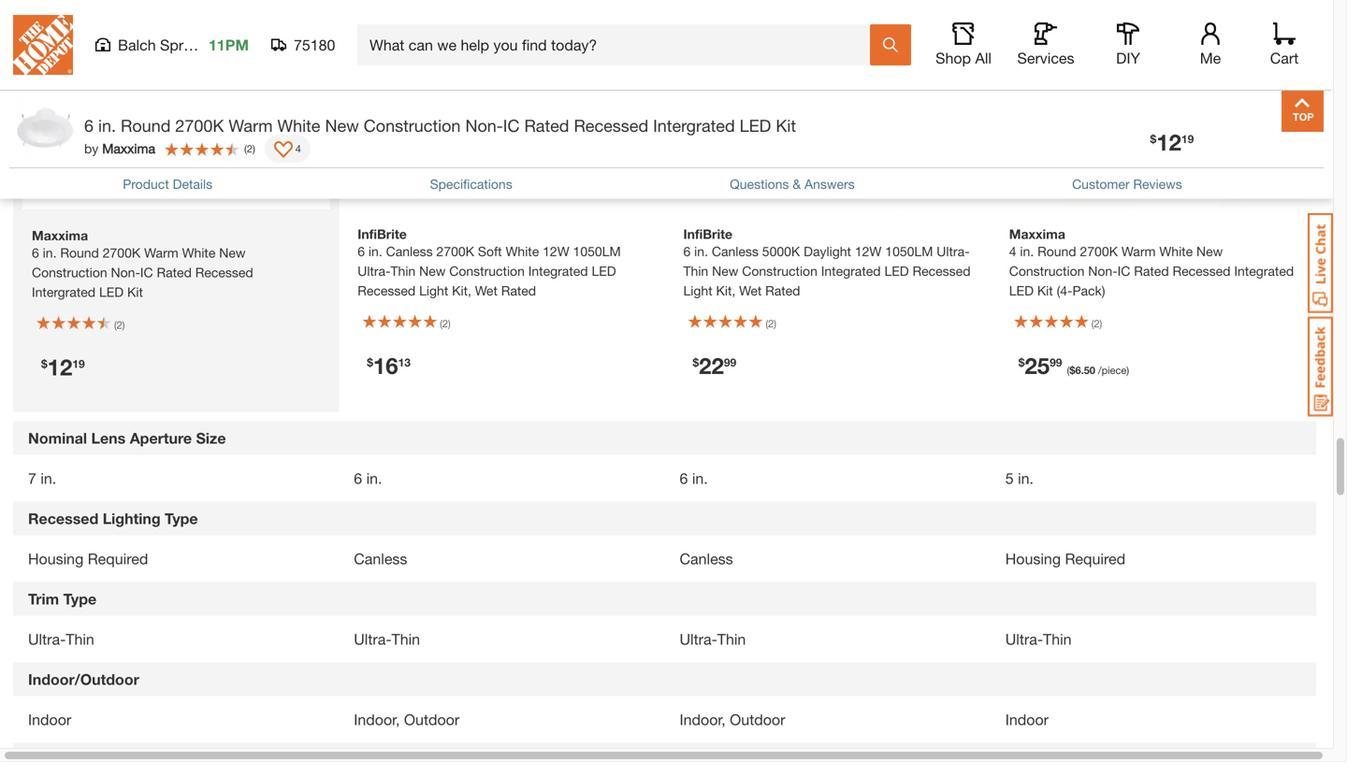 Task type: describe. For each thing, give the bounding box(es) containing it.
0 vertical spatial kit
[[776, 116, 796, 136]]

non- inside maxxima 4 in. round 2700k warm white new construction non-ic rated recessed integrated led kit (4-pack)
[[1088, 263, 1118, 279]]

rated inside maxxima 4 in. round 2700k warm white new construction non-ic rated recessed integrated led kit (4-pack)
[[1134, 263, 1169, 279]]

$ inside $ 22 99
[[693, 356, 699, 369]]

recessed inside the infibrite 6 in. canless 5000k daylight 12w 1050lm ultra- thin new construction integrated led recessed light kit, wet rated
[[913, 263, 971, 279]]

4 in. round 2700k warm white new construction non-ic rated recessed integrated led kit (4-pack) image
[[1000, 0, 1307, 208]]

maxxima inside maxxima 4 in. round 2700k warm white new construction non-ic rated recessed integrated led kit (4-pack)
[[1009, 226, 1065, 242]]

.
[[1081, 364, 1084, 376]]

kit inside maxxima 4 in. round 2700k warm white new construction non-ic rated recessed integrated led kit (4-pack)
[[1037, 283, 1053, 298]]

1 vertical spatial type
[[63, 590, 97, 608]]

) inside the $ 25 99 ( $ 6 . 50 /piece )
[[1127, 364, 1129, 376]]

all
[[975, 49, 992, 67]]

1 indoor, outdoor from the left
[[354, 711, 460, 729]]

11pm
[[209, 36, 249, 54]]

construction inside maxxima 4 in. round 2700k warm white new construction non-ic rated recessed integrated led kit (4-pack)
[[1009, 263, 1085, 279]]

0 vertical spatial non-
[[465, 116, 503, 136]]

product image image
[[14, 99, 75, 160]]

infibrite for 16
[[358, 226, 407, 242]]

indoor/outdoor
[[28, 671, 139, 689]]

light inside the infibrite 6 in. canless 5000k daylight 12w 1050lm ultra- thin new construction integrated led recessed light kit, wet rated
[[683, 283, 713, 298]]

6 inside the infibrite 6 in. canless 5000k daylight 12w 1050lm ultra- thin new construction integrated led recessed light kit, wet rated
[[683, 244, 691, 259]]

construction inside the infibrite 6 in. canless 5000k daylight 12w 1050lm ultra- thin new construction integrated led recessed light kit, wet rated
[[742, 263, 818, 279]]

75180
[[294, 36, 335, 54]]

specifications
[[430, 176, 512, 192]]

75180 button
[[271, 36, 336, 54]]

50
[[1084, 364, 1095, 376]]

details
[[173, 176, 213, 192]]

balch springs 11pm
[[118, 36, 249, 54]]

nominal lens aperture size
[[28, 429, 226, 447]]

12w inside the infibrite 6 in. canless 5000k daylight 12w 1050lm ultra- thin new construction integrated led recessed light kit, wet rated
[[855, 244, 882, 259]]

kit, inside infibrite 6 in. canless 2700k soft white 12w 1050lm ultra-thin new construction integrated led recessed light kit, wet rated
[[452, 283, 471, 298]]

me button
[[1181, 22, 1241, 67]]

by maxxima
[[84, 141, 155, 156]]

cart
[[1270, 49, 1299, 67]]

1 vertical spatial 12
[[47, 354, 72, 380]]

intergrated
[[653, 116, 735, 136]]

4 ultra-thin from the left
[[1005, 631, 1072, 648]]

1 housing from the left
[[28, 550, 84, 568]]

soft
[[478, 244, 502, 259]]

led inside the infibrite 6 in. canless 5000k daylight 12w 1050lm ultra- thin new construction integrated led recessed light kit, wet rated
[[884, 263, 909, 279]]

product
[[123, 176, 169, 192]]

0 horizontal spatial $ 12 19
[[41, 354, 85, 380]]

5000k
[[762, 244, 800, 259]]

customer
[[1072, 176, 1130, 192]]

canless inside the infibrite 6 in. canless 5000k daylight 12w 1050lm ultra- thin new construction integrated led recessed light kit, wet rated
[[712, 244, 759, 259]]

2 for 12
[[117, 319, 122, 331]]

top button
[[1282, 90, 1324, 132]]

1050lm inside the infibrite 6 in. canless 5000k daylight 12w 1050lm ultra- thin new construction integrated led recessed light kit, wet rated
[[885, 244, 933, 259]]

infibrite 6 in. canless 5000k daylight 12w 1050lm ultra- thin new construction integrated led recessed light kit, wet rated
[[683, 226, 971, 298]]

2 housing from the left
[[1005, 550, 1061, 568]]

product details
[[123, 176, 213, 192]]

shop all button
[[934, 22, 994, 67]]

lighting
[[103, 510, 161, 528]]

integrated inside the infibrite 6 in. canless 5000k daylight 12w 1050lm ultra- thin new construction integrated led recessed light kit, wet rated
[[821, 263, 881, 279]]

6 in. canless 2700k soft white 12w 1050lm ultra-thin new construction integrated led recessed light kit, wet rated image
[[348, 0, 655, 208]]

$ 22 99
[[693, 352, 736, 379]]

in. inside infibrite 6 in. canless 2700k soft white 12w 1050lm ultra-thin new construction integrated led recessed light kit, wet rated
[[369, 244, 382, 259]]

1 outdoor from the left
[[404, 711, 460, 729]]

( 2 ) for 22
[[766, 318, 776, 330]]

warm inside maxxima 4 in. round 2700k warm white new construction non-ic rated recessed integrated led kit (4-pack)
[[1122, 244, 1156, 259]]

size
[[196, 429, 226, 447]]

white for (
[[1159, 244, 1193, 259]]

light inside infibrite 6 in. canless 2700k soft white 12w 1050lm ultra-thin new construction integrated led recessed light kit, wet rated
[[419, 283, 448, 298]]

1 horizontal spatial $ 12 19
[[1150, 129, 1194, 155]]

99 for 25
[[1050, 356, 1062, 369]]

4 inside dropdown button
[[295, 142, 301, 155]]

wet inside infibrite 6 in. canless 2700k soft white 12w 1050lm ultra-thin new construction integrated led recessed light kit, wet rated
[[475, 283, 498, 298]]

the home depot logo image
[[13, 15, 73, 75]]

) for (
[[1100, 318, 1102, 330]]

balch
[[118, 36, 156, 54]]

shop
[[936, 49, 971, 67]]

0 vertical spatial 12
[[1157, 129, 1181, 155]]

$ 16 13
[[367, 352, 411, 379]]

4 inside maxxima 4 in. round 2700k warm white new construction non-ic rated recessed integrated led kit (4-pack)
[[1009, 244, 1017, 259]]

0 horizontal spatial white
[[277, 116, 320, 136]]

display image
[[274, 141, 293, 160]]

( for 16
[[440, 318, 442, 330]]

2700k for 16
[[436, 244, 474, 259]]

ultra- inside the infibrite 6 in. canless 5000k daylight 12w 1050lm ultra- thin new construction integrated led recessed light kit, wet rated
[[937, 244, 970, 259]]

/piece
[[1098, 364, 1127, 376]]

1 housing required from the left
[[28, 550, 148, 568]]

integrated for 16
[[528, 263, 588, 279]]

0 horizontal spatial 19
[[72, 357, 85, 370]]

$ 25 99 ( $ 6 . 50 /piece )
[[1019, 352, 1129, 379]]

live chat image
[[1308, 213, 1333, 313]]

0 horizontal spatial 2700k
[[175, 116, 224, 136]]

lens
[[91, 429, 126, 447]]

( for 12
[[114, 319, 117, 331]]

) for 22
[[774, 318, 776, 330]]

99 for 22
[[724, 356, 736, 369]]

0 vertical spatial warm
[[229, 116, 273, 136]]

kit, inside the infibrite 6 in. canless 5000k daylight 12w 1050lm ultra- thin new construction integrated led recessed light kit, wet rated
[[716, 283, 736, 298]]

shop all
[[936, 49, 992, 67]]

infibrite 6 in. canless 2700k soft white 12w 1050lm ultra-thin new construction integrated led recessed light kit, wet rated
[[358, 226, 621, 298]]

new inside the infibrite 6 in. canless 5000k daylight 12w 1050lm ultra- thin new construction integrated led recessed light kit, wet rated
[[712, 263, 738, 279]]

3 ultra-thin from the left
[[680, 631, 746, 648]]



Task type: locate. For each thing, give the bounding box(es) containing it.
1 indoor from the left
[[28, 711, 71, 729]]

1 vertical spatial warm
[[1122, 244, 1156, 259]]

warm down 11pm
[[229, 116, 273, 136]]

0 horizontal spatial maxxima
[[102, 141, 155, 156]]

1 horizontal spatial 1050lm
[[885, 244, 933, 259]]

( 2 ) for 16
[[440, 318, 451, 330]]

0 horizontal spatial ic
[[503, 116, 520, 136]]

ultra-thin
[[28, 631, 94, 648], [354, 631, 420, 648], [680, 631, 746, 648], [1005, 631, 1072, 648]]

1050lm inside infibrite 6 in. canless 2700k soft white 12w 1050lm ultra-thin new construction integrated led recessed light kit, wet rated
[[573, 244, 621, 259]]

2700k left the soft
[[436, 244, 474, 259]]

5 in.
[[1005, 470, 1034, 487]]

me
[[1200, 49, 1221, 67]]

housing up trim type
[[28, 550, 84, 568]]

1 ultra-thin from the left
[[28, 631, 94, 648]]

round
[[121, 116, 171, 136], [1038, 244, 1076, 259]]

construction up (4-
[[1009, 263, 1085, 279]]

1 integrated from the left
[[528, 263, 588, 279]]

housing required down recessed lighting type
[[28, 550, 148, 568]]

integrated inside infibrite 6 in. canless 2700k soft white 12w 1050lm ultra-thin new construction integrated led recessed light kit, wet rated
[[528, 263, 588, 279]]

12w
[[543, 244, 569, 259], [855, 244, 882, 259]]

1 horizontal spatial wet
[[739, 283, 762, 298]]

( 2 ) for 12
[[114, 319, 125, 331]]

1 vertical spatial round
[[1038, 244, 1076, 259]]

diy
[[1116, 49, 1140, 67]]

99 inside $ 22 99
[[724, 356, 736, 369]]

0 horizontal spatial indoor
[[28, 711, 71, 729]]

1 horizontal spatial integrated
[[821, 263, 881, 279]]

light
[[419, 283, 448, 298], [683, 283, 713, 298]]

0 horizontal spatial 12w
[[543, 244, 569, 259]]

construction up specifications
[[364, 116, 461, 136]]

1 horizontal spatial housing
[[1005, 550, 1061, 568]]

1 horizontal spatial 4
[[1009, 244, 1017, 259]]

5
[[1005, 470, 1014, 487]]

1 horizontal spatial housing required
[[1005, 550, 1126, 568]]

type right trim
[[63, 590, 97, 608]]

reviews
[[1133, 176, 1182, 192]]

1 horizontal spatial indoor
[[1005, 711, 1049, 729]]

6
[[84, 116, 94, 136], [358, 244, 365, 259], [683, 244, 691, 259], [1075, 364, 1081, 376], [354, 470, 362, 487], [680, 470, 688, 487]]

indoor, outdoor
[[354, 711, 460, 729], [680, 711, 785, 729]]

integrated
[[528, 263, 588, 279], [821, 263, 881, 279], [1234, 263, 1294, 279]]

2700k
[[175, 116, 224, 136], [436, 244, 474, 259], [1080, 244, 1118, 259]]

0 horizontal spatial housing required
[[28, 550, 148, 568]]

recessed inside infibrite 6 in. canless 2700k soft white 12w 1050lm ultra-thin new construction integrated led recessed light kit, wet rated
[[358, 283, 416, 298]]

6 inside infibrite 6 in. canless 2700k soft white 12w 1050lm ultra-thin new construction integrated led recessed light kit, wet rated
[[358, 244, 365, 259]]

12w right daylight
[[855, 244, 882, 259]]

infibrite inside the infibrite 6 in. canless 5000k daylight 12w 1050lm ultra- thin new construction integrated led recessed light kit, wet rated
[[683, 226, 733, 242]]

$
[[1150, 132, 1157, 145], [367, 356, 373, 369], [693, 356, 699, 369], [1019, 356, 1025, 369], [41, 357, 47, 370], [1070, 364, 1075, 376]]

1 horizontal spatial indoor, outdoor
[[680, 711, 785, 729]]

1 vertical spatial maxxima
[[1009, 226, 1065, 242]]

7 in.
[[28, 470, 56, 487]]

)
[[253, 142, 255, 155], [448, 318, 451, 330], [774, 318, 776, 330], [1100, 318, 1102, 330], [122, 319, 125, 331], [1127, 364, 1129, 376]]

0 horizontal spatial kit
[[776, 116, 796, 136]]

questions
[[730, 176, 789, 192]]

4 button
[[265, 135, 311, 163]]

0 horizontal spatial type
[[63, 590, 97, 608]]

99
[[724, 356, 736, 369], [1050, 356, 1062, 369]]

aperture
[[130, 429, 192, 447]]

1 indoor, from the left
[[354, 711, 400, 729]]

0 horizontal spatial kit,
[[452, 283, 471, 298]]

0 horizontal spatial 1050lm
[[573, 244, 621, 259]]

) for 16
[[448, 318, 451, 330]]

0 horizontal spatial 4
[[295, 142, 301, 155]]

new
[[325, 116, 359, 136], [1197, 244, 1223, 259], [419, 263, 446, 279], [712, 263, 738, 279]]

maxxima
[[102, 141, 155, 156], [1009, 226, 1065, 242]]

25
[[1025, 352, 1050, 379]]

ultra- inside infibrite 6 in. canless 2700k soft white 12w 1050lm ultra-thin new construction integrated led recessed light kit, wet rated
[[358, 263, 391, 279]]

ic
[[503, 116, 520, 136], [1118, 263, 1131, 279]]

( 2 )
[[244, 142, 255, 155], [440, 318, 451, 330], [766, 318, 776, 330], [1092, 318, 1102, 330], [114, 319, 125, 331]]

1 horizontal spatial non-
[[1088, 263, 1118, 279]]

indoor,
[[354, 711, 400, 729], [680, 711, 726, 729]]

2700k inside maxxima 4 in. round 2700k warm white new construction non-ic rated recessed integrated led kit (4-pack)
[[1080, 244, 1118, 259]]

nominal
[[28, 429, 87, 447]]

1050lm
[[573, 244, 621, 259], [885, 244, 933, 259]]

round up by maxxima
[[121, 116, 171, 136]]

type right lighting at the left
[[165, 510, 198, 528]]

6 inside the $ 25 99 ( $ 6 . 50 /piece )
[[1075, 364, 1081, 376]]

22
[[699, 352, 724, 379]]

2 indoor, outdoor from the left
[[680, 711, 785, 729]]

2 wet from the left
[[739, 283, 762, 298]]

housing down 5 in.
[[1005, 550, 1061, 568]]

(
[[244, 142, 247, 155], [440, 318, 442, 330], [766, 318, 768, 330], [1092, 318, 1094, 330], [114, 319, 117, 331], [1067, 364, 1070, 376]]

1 wet from the left
[[475, 283, 498, 298]]

services
[[1017, 49, 1074, 67]]

1 horizontal spatial infibrite
[[683, 226, 733, 242]]

0 horizontal spatial non-
[[465, 116, 503, 136]]

0 horizontal spatial 6 in.
[[354, 470, 382, 487]]

new inside maxxima 4 in. round 2700k warm white new construction non-ic rated recessed integrated led kit (4-pack)
[[1197, 244, 1223, 259]]

0 vertical spatial type
[[165, 510, 198, 528]]

19 up nominal
[[72, 357, 85, 370]]

1 1050lm from the left
[[573, 244, 621, 259]]

white inside maxxima 4 in. round 2700k warm white new construction non-ic rated recessed integrated led kit (4-pack)
[[1159, 244, 1193, 259]]

kit,
[[452, 283, 471, 298], [716, 283, 736, 298]]

non- up pack) on the right of page
[[1088, 263, 1118, 279]]

white up display icon
[[277, 116, 320, 136]]

12w right the soft
[[543, 244, 569, 259]]

non- up specifications
[[465, 116, 503, 136]]

1 horizontal spatial type
[[165, 510, 198, 528]]

kit up 'questions & answers'
[[776, 116, 796, 136]]

0 horizontal spatial warm
[[229, 116, 273, 136]]

trim
[[28, 590, 59, 608]]

1 horizontal spatial warm
[[1122, 244, 1156, 259]]

1 horizontal spatial outdoor
[[730, 711, 785, 729]]

infibrite inside infibrite 6 in. canless 2700k soft white 12w 1050lm ultra-thin new construction integrated led recessed light kit, wet rated
[[358, 226, 407, 242]]

2700k for (
[[1080, 244, 1118, 259]]

4
[[295, 142, 301, 155], [1009, 244, 1017, 259]]

3 integrated from the left
[[1234, 263, 1294, 279]]

white for 16
[[506, 244, 539, 259]]

0 horizontal spatial light
[[419, 283, 448, 298]]

2 for 16
[[442, 318, 448, 330]]

2 housing required from the left
[[1005, 550, 1126, 568]]

0 horizontal spatial indoor,
[[354, 711, 400, 729]]

12 up nominal
[[47, 354, 72, 380]]

1 horizontal spatial 12
[[1157, 129, 1181, 155]]

1 vertical spatial 19
[[72, 357, 85, 370]]

0 vertical spatial round
[[121, 116, 171, 136]]

1 horizontal spatial 6 in.
[[680, 470, 708, 487]]

daylight
[[804, 244, 851, 259]]

recessed lighting type
[[28, 510, 198, 528]]

led
[[740, 116, 771, 136], [592, 263, 616, 279], [884, 263, 909, 279], [1009, 283, 1034, 298]]

0 horizontal spatial required
[[88, 550, 148, 568]]

2 required from the left
[[1065, 550, 1126, 568]]

2 kit, from the left
[[716, 283, 736, 298]]

19
[[1181, 132, 1194, 145], [72, 357, 85, 370]]

construction down the soft
[[449, 263, 525, 279]]

ic down customer reviews
[[1118, 263, 1131, 279]]

0 horizontal spatial housing
[[28, 550, 84, 568]]

$ 12 19 up reviews
[[1150, 129, 1194, 155]]

infibrite for 22
[[683, 226, 733, 242]]

2 horizontal spatial white
[[1159, 244, 1193, 259]]

2 99 from the left
[[1050, 356, 1062, 369]]

questions & answers button
[[730, 174, 855, 194], [730, 174, 855, 194]]

1 required from the left
[[88, 550, 148, 568]]

2 light from the left
[[683, 283, 713, 298]]

integrated inside maxxima 4 in. round 2700k warm white new construction non-ic rated recessed integrated led kit (4-pack)
[[1234, 263, 1294, 279]]

2700k up pack) on the right of page
[[1080, 244, 1118, 259]]

1 12w from the left
[[543, 244, 569, 259]]

led inside infibrite 6 in. canless 2700k soft white 12w 1050lm ultra-thin new construction integrated led recessed light kit, wet rated
[[592, 263, 616, 279]]

1 vertical spatial non-
[[1088, 263, 1118, 279]]

in.
[[98, 116, 116, 136], [369, 244, 382, 259], [694, 244, 708, 259], [1020, 244, 1034, 259], [41, 470, 56, 487], [366, 470, 382, 487], [692, 470, 708, 487], [1018, 470, 1034, 487]]

customer reviews button
[[1072, 174, 1182, 194], [1072, 174, 1182, 194]]

outdoor
[[404, 711, 460, 729], [730, 711, 785, 729]]

0 vertical spatial 4
[[295, 142, 301, 155]]

2 indoor from the left
[[1005, 711, 1049, 729]]

maxxima 4 in. round 2700k warm white new construction non-ic rated recessed integrated led kit (4-pack)
[[1009, 226, 1294, 298]]

( inside the $ 25 99 ( $ 6 . 50 /piece )
[[1067, 364, 1070, 376]]

white
[[277, 116, 320, 136], [506, 244, 539, 259], [1159, 244, 1193, 259]]

kit
[[776, 116, 796, 136], [1037, 283, 1053, 298]]

maxxima right by
[[102, 141, 155, 156]]

infibrite
[[358, 226, 407, 242], [683, 226, 733, 242]]

ic inside maxxima 4 in. round 2700k warm white new construction non-ic rated recessed integrated led kit (4-pack)
[[1118, 263, 1131, 279]]

1 vertical spatial ic
[[1118, 263, 1131, 279]]

1 horizontal spatial required
[[1065, 550, 1126, 568]]

0 vertical spatial ic
[[503, 116, 520, 136]]

2 12w from the left
[[855, 244, 882, 259]]

) for 12
[[122, 319, 125, 331]]

feedback link image
[[1308, 316, 1333, 417]]

housing
[[28, 550, 84, 568], [1005, 550, 1061, 568]]

1 horizontal spatial light
[[683, 283, 713, 298]]

2700k up the details
[[175, 116, 224, 136]]

6 in. canless 5000k daylight 12w 1050lm ultra-thin new construction integrated led recessed light kit, wet rated image
[[674, 0, 981, 208]]

wet inside the infibrite 6 in. canless 5000k daylight 12w 1050lm ultra- thin new construction integrated led recessed light kit, wet rated
[[739, 283, 762, 298]]

indoor
[[28, 711, 71, 729], [1005, 711, 1049, 729]]

16
[[373, 352, 398, 379]]

1 horizontal spatial kit
[[1037, 283, 1053, 298]]

in. inside the infibrite 6 in. canless 5000k daylight 12w 1050lm ultra- thin new construction integrated led recessed light kit, wet rated
[[694, 244, 708, 259]]

maxxima up (4-
[[1009, 226, 1065, 242]]

white right the soft
[[506, 244, 539, 259]]

trim type
[[28, 590, 97, 608]]

$ 12 19 up nominal
[[41, 354, 85, 380]]

1 light from the left
[[419, 283, 448, 298]]

recessed
[[574, 116, 648, 136], [913, 263, 971, 279], [1173, 263, 1231, 279], [358, 283, 416, 298], [28, 510, 98, 528]]

canless
[[386, 244, 433, 259], [712, 244, 759, 259], [354, 550, 407, 568], [680, 550, 733, 568]]

housing required down 5 in.
[[1005, 550, 1126, 568]]

white inside infibrite 6 in. canless 2700k soft white 12w 1050lm ultra-thin new construction integrated led recessed light kit, wet rated
[[506, 244, 539, 259]]

1 kit, from the left
[[452, 283, 471, 298]]

1 horizontal spatial white
[[506, 244, 539, 259]]

$ 12 19
[[1150, 129, 1194, 155], [41, 354, 85, 380]]

7
[[28, 470, 36, 487]]

What can we help you find today? search field
[[370, 25, 869, 65]]

( for 22
[[766, 318, 768, 330]]

white down reviews
[[1159, 244, 1193, 259]]

required
[[88, 550, 148, 568], [1065, 550, 1126, 568]]

1 vertical spatial kit
[[1037, 283, 1053, 298]]

2700k inside infibrite 6 in. canless 2700k soft white 12w 1050lm ultra-thin new construction integrated led recessed light kit, wet rated
[[436, 244, 474, 259]]

by
[[84, 141, 99, 156]]

0 horizontal spatial round
[[121, 116, 171, 136]]

new inside infibrite 6 in. canless 2700k soft white 12w 1050lm ultra-thin new construction integrated led recessed light kit, wet rated
[[419, 263, 446, 279]]

thin inside infibrite 6 in. canless 2700k soft white 12w 1050lm ultra-thin new construction integrated led recessed light kit, wet rated
[[391, 263, 416, 279]]

integrated for (
[[1234, 263, 1294, 279]]

0 horizontal spatial integrated
[[528, 263, 588, 279]]

1 horizontal spatial round
[[1038, 244, 1076, 259]]

2 horizontal spatial 2700k
[[1080, 244, 1118, 259]]

0 horizontal spatial infibrite
[[358, 226, 407, 242]]

product details button
[[123, 174, 213, 194], [123, 174, 213, 194]]

$ inside $ 16 13
[[367, 356, 373, 369]]

2 6 in. from the left
[[680, 470, 708, 487]]

0 horizontal spatial outdoor
[[404, 711, 460, 729]]

construction down "5000k"
[[742, 263, 818, 279]]

answers
[[805, 176, 855, 192]]

led inside maxxima 4 in. round 2700k warm white new construction non-ic rated recessed integrated led kit (4-pack)
[[1009, 283, 1034, 298]]

1 horizontal spatial ic
[[1118, 263, 1131, 279]]

(4-
[[1057, 283, 1073, 298]]

in. inside maxxima 4 in. round 2700k warm white new construction non-ic rated recessed integrated led kit (4-pack)
[[1020, 244, 1034, 259]]

services button
[[1016, 22, 1076, 67]]

99 inside the $ 25 99 ( $ 6 . 50 /piece )
[[1050, 356, 1062, 369]]

construction inside infibrite 6 in. canless 2700k soft white 12w 1050lm ultra-thin new construction integrated led recessed light kit, wet rated
[[449, 263, 525, 279]]

1 horizontal spatial kit,
[[716, 283, 736, 298]]

round inside maxxima 4 in. round 2700k warm white new construction non-ic rated recessed integrated led kit (4-pack)
[[1038, 244, 1076, 259]]

12w inside infibrite 6 in. canless 2700k soft white 12w 1050lm ultra-thin new construction integrated led recessed light kit, wet rated
[[543, 244, 569, 259]]

1 horizontal spatial 12w
[[855, 244, 882, 259]]

12
[[1157, 129, 1181, 155], [47, 354, 72, 380]]

specifications button
[[430, 174, 512, 194], [430, 174, 512, 194]]

pack)
[[1073, 283, 1105, 298]]

2 for 22
[[768, 318, 774, 330]]

2 ultra-thin from the left
[[354, 631, 420, 648]]

warm
[[229, 116, 273, 136], [1122, 244, 1156, 259]]

6 in. round 2700k warm white new construction non-ic rated recessed intergrated led kit
[[84, 116, 796, 136]]

&
[[793, 176, 801, 192]]

canless inside infibrite 6 in. canless 2700k soft white 12w 1050lm ultra-thin new construction integrated led recessed light kit, wet rated
[[386, 244, 433, 259]]

0 horizontal spatial 12
[[47, 354, 72, 380]]

2 indoor, from the left
[[680, 711, 726, 729]]

1 horizontal spatial 19
[[1181, 132, 1194, 145]]

rated inside infibrite 6 in. canless 2700k soft white 12w 1050lm ultra-thin new construction integrated led recessed light kit, wet rated
[[501, 283, 536, 298]]

12 up reviews
[[1157, 129, 1181, 155]]

1 horizontal spatial 2700k
[[436, 244, 474, 259]]

diy button
[[1098, 22, 1158, 67]]

1 horizontal spatial indoor,
[[680, 711, 726, 729]]

thin inside the infibrite 6 in. canless 5000k daylight 12w 1050lm ultra- thin new construction integrated led recessed light kit, wet rated
[[683, 263, 708, 279]]

2 integrated from the left
[[821, 263, 881, 279]]

1 horizontal spatial 99
[[1050, 356, 1062, 369]]

19 up reviews
[[1181, 132, 1194, 145]]

1 6 in. from the left
[[354, 470, 382, 487]]

0 horizontal spatial wet
[[475, 283, 498, 298]]

0 vertical spatial maxxima
[[102, 141, 155, 156]]

questions & answers
[[730, 176, 855, 192]]

2 1050lm from the left
[[885, 244, 933, 259]]

0 horizontal spatial indoor, outdoor
[[354, 711, 460, 729]]

0 vertical spatial $ 12 19
[[1150, 129, 1194, 155]]

springs
[[160, 36, 211, 54]]

1 vertical spatial $ 12 19
[[41, 354, 85, 380]]

1 99 from the left
[[724, 356, 736, 369]]

customer reviews
[[1072, 176, 1182, 192]]

cart link
[[1264, 22, 1305, 67]]

warm down customer reviews
[[1122, 244, 1156, 259]]

2 infibrite from the left
[[683, 226, 733, 242]]

0 vertical spatial 19
[[1181, 132, 1194, 145]]

1 infibrite from the left
[[358, 226, 407, 242]]

( for (
[[1092, 318, 1094, 330]]

thin
[[391, 263, 416, 279], [683, 263, 708, 279], [66, 631, 94, 648], [392, 631, 420, 648], [717, 631, 746, 648], [1043, 631, 1072, 648]]

recessed inside maxxima 4 in. round 2700k warm white new construction non-ic rated recessed integrated led kit (4-pack)
[[1173, 263, 1231, 279]]

round up (4-
[[1038, 244, 1076, 259]]

0 horizontal spatial 99
[[724, 356, 736, 369]]

ic up specifications
[[503, 116, 520, 136]]

1 horizontal spatial maxxima
[[1009, 226, 1065, 242]]

rated inside the infibrite 6 in. canless 5000k daylight 12w 1050lm ultra- thin new construction integrated led recessed light kit, wet rated
[[765, 283, 800, 298]]

kit left (4-
[[1037, 283, 1053, 298]]

2 horizontal spatial integrated
[[1234, 263, 1294, 279]]

2 outdoor from the left
[[730, 711, 785, 729]]

13
[[398, 356, 411, 369]]

1 vertical spatial 4
[[1009, 244, 1017, 259]]



Task type: vqa. For each thing, say whether or not it's contained in the screenshot.
InfiBrite within the InfiBrite 6 in. Canless 5000K Daylight 12W 1050LM Ultra- Thin New Construction Integrated LED Recessed Light Kit, Wet Rated
yes



